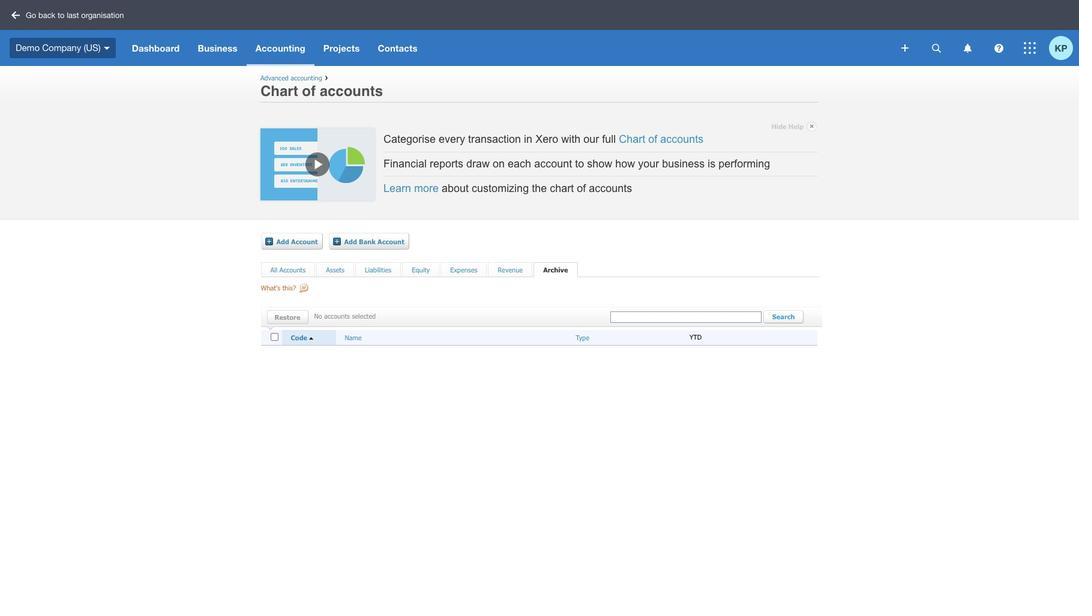 Task type: describe. For each thing, give the bounding box(es) containing it.
financial reports draw on each account to show how your business is performing
[[384, 158, 771, 170]]

name
[[345, 334, 362, 341]]

is
[[708, 158, 716, 170]]

svg image inside demo company (us) 'popup button'
[[104, 47, 110, 50]]

about
[[442, 183, 469, 195]]

our
[[584, 133, 600, 145]]

(us)
[[84, 42, 101, 53]]

add for add account
[[277, 238, 289, 245]]

back
[[38, 11, 55, 20]]

›
[[325, 72, 328, 82]]

liabilities link
[[365, 266, 392, 274]]

more
[[414, 183, 439, 195]]

chart inside advanced accounting › chart of accounts
[[261, 83, 298, 100]]

code link
[[291, 334, 333, 343]]

ytd
[[690, 333, 702, 341]]

how
[[616, 158, 636, 170]]

kp button
[[1050, 30, 1080, 66]]

chart of accounts link
[[619, 133, 704, 145]]

equity link
[[412, 266, 430, 274]]

type link
[[576, 334, 590, 341]]

kp
[[1056, 42, 1068, 53]]

revenue link
[[498, 266, 523, 274]]

account
[[535, 158, 572, 170]]

demo company (us)
[[16, 42, 101, 53]]

this?
[[283, 284, 296, 292]]

archive link
[[544, 266, 568, 274]]

go back to last organisation link
[[7, 6, 131, 24]]

add account link
[[261, 233, 323, 250]]

last
[[67, 11, 79, 20]]

learn more link
[[384, 183, 439, 195]]

each
[[508, 158, 532, 170]]

learn
[[384, 183, 411, 195]]

what's this?
[[261, 284, 296, 292]]

demo company (us) button
[[0, 30, 123, 66]]

account inside add bank account 'link'
[[378, 238, 405, 245]]

xero
[[536, 133, 559, 145]]

name link
[[345, 334, 362, 341]]

restore link
[[267, 310, 308, 324]]

go
[[26, 11, 36, 20]]

all
[[271, 266, 278, 274]]

assets link
[[326, 266, 345, 274]]

bank
[[359, 238, 376, 245]]

reports
[[430, 158, 464, 170]]

code
[[291, 334, 308, 342]]

equity
[[412, 266, 430, 274]]

search
[[773, 313, 795, 320]]

account inside the add account link
[[291, 238, 318, 245]]

add for add bank account
[[344, 238, 357, 245]]

all accounts
[[271, 266, 306, 274]]

categorise every transaction in xero with our full chart of accounts
[[384, 133, 704, 145]]

expenses link
[[451, 266, 478, 274]]

advanced accounting › chart of accounts
[[261, 72, 383, 100]]

demo
[[16, 42, 40, 53]]

type
[[576, 334, 590, 341]]

learn more about customizing the chart of accounts
[[384, 183, 633, 195]]

1 vertical spatial to
[[575, 158, 584, 170]]

selected
[[352, 312, 376, 320]]



Task type: locate. For each thing, give the bounding box(es) containing it.
1 horizontal spatial account
[[378, 238, 405, 245]]

svg image inside go back to last organisation link
[[11, 11, 20, 19]]

advanced
[[261, 74, 289, 82]]

accounts up business
[[661, 133, 704, 145]]

0 vertical spatial of
[[302, 83, 316, 100]]

go back to last organisation
[[26, 11, 124, 20]]

0 horizontal spatial add
[[277, 238, 289, 245]]

help
[[789, 123, 804, 130]]

dashboard
[[132, 43, 180, 53]]

banner containing kp
[[0, 0, 1080, 66]]

contacts button
[[369, 30, 427, 66]]

0 horizontal spatial of
[[302, 83, 316, 100]]

account up accounts
[[291, 238, 318, 245]]

what's this? link
[[261, 284, 309, 301]]

0 horizontal spatial chart
[[261, 83, 298, 100]]

1 horizontal spatial chart
[[619, 133, 646, 145]]

0 vertical spatial chart
[[261, 83, 298, 100]]

chart down 'advanced'
[[261, 83, 298, 100]]

0 horizontal spatial to
[[58, 11, 65, 20]]

accounts right no
[[324, 312, 350, 320]]

1 add from the left
[[277, 238, 289, 245]]

2 account from the left
[[378, 238, 405, 245]]

1 horizontal spatial of
[[577, 183, 586, 195]]

to
[[58, 11, 65, 20], [575, 158, 584, 170]]

search button
[[764, 310, 804, 325]]

projects button
[[315, 30, 369, 66]]

accounts down show
[[589, 183, 633, 195]]

of up your
[[649, 133, 658, 145]]

full
[[603, 133, 616, 145]]

add left bank
[[344, 238, 357, 245]]

2 horizontal spatial of
[[649, 133, 658, 145]]

add inside add bank account 'link'
[[344, 238, 357, 245]]

every
[[439, 133, 466, 145]]

restore
[[275, 313, 301, 321]]

to left last
[[58, 11, 65, 20]]

0 vertical spatial to
[[58, 11, 65, 20]]

1 vertical spatial of
[[649, 133, 658, 145]]

revenue
[[498, 266, 523, 274]]

None checkbox
[[271, 333, 278, 341]]

chart
[[550, 183, 574, 195]]

projects
[[324, 43, 360, 53]]

contacts
[[378, 43, 418, 53]]

business button
[[189, 30, 247, 66]]

show
[[587, 158, 613, 170]]

of down the accounting
[[302, 83, 316, 100]]

2 add from the left
[[344, 238, 357, 245]]

archive
[[544, 266, 568, 274]]

of inside advanced accounting › chart of accounts
[[302, 83, 316, 100]]

performing
[[719, 158, 771, 170]]

banner
[[0, 0, 1080, 66]]

1 horizontal spatial add
[[344, 238, 357, 245]]

svg image
[[995, 44, 1004, 53]]

liabilities
[[365, 266, 392, 274]]

1 account from the left
[[291, 238, 318, 245]]

the
[[532, 183, 547, 195]]

add bank account link
[[329, 233, 409, 250]]

all accounts link
[[271, 266, 306, 274]]

business
[[198, 43, 238, 53]]

on
[[493, 158, 505, 170]]

accounts
[[320, 83, 383, 100], [661, 133, 704, 145], [589, 183, 633, 195], [324, 312, 350, 320]]

2 vertical spatial of
[[577, 183, 586, 195]]

of right chart
[[577, 183, 586, 195]]

1 horizontal spatial to
[[575, 158, 584, 170]]

accounting button
[[247, 30, 315, 66]]

accounting
[[256, 43, 306, 53]]

what's
[[261, 284, 281, 292]]

accounts
[[280, 266, 306, 274]]

account
[[291, 238, 318, 245], [378, 238, 405, 245]]

accounts inside advanced accounting › chart of accounts
[[320, 83, 383, 100]]

company
[[42, 42, 81, 53]]

account right bank
[[378, 238, 405, 245]]

financial
[[384, 158, 427, 170]]

chart right full
[[619, 133, 646, 145]]

0 horizontal spatial account
[[291, 238, 318, 245]]

hide help link
[[772, 120, 817, 133]]

chart
[[261, 83, 298, 100], [619, 133, 646, 145]]

expenses
[[451, 266, 478, 274]]

hide help
[[772, 123, 804, 130]]

None text field
[[611, 311, 762, 323]]

accounting
[[291, 74, 322, 82]]

add bank account
[[344, 238, 405, 245]]

of
[[302, 83, 316, 100], [649, 133, 658, 145], [577, 183, 586, 195]]

your
[[639, 158, 660, 170]]

add
[[277, 238, 289, 245], [344, 238, 357, 245]]

no
[[314, 312, 322, 320]]

no accounts selected
[[314, 312, 376, 320]]

assets
[[326, 266, 345, 274]]

transaction
[[469, 133, 521, 145]]

add account
[[277, 238, 318, 245]]

advanced accounting link
[[261, 74, 322, 82]]

organisation
[[81, 11, 124, 20]]

categorise
[[384, 133, 436, 145]]

1 vertical spatial chart
[[619, 133, 646, 145]]

to left show
[[575, 158, 584, 170]]

in
[[524, 133, 533, 145]]

hide
[[772, 123, 787, 130]]

to inside banner
[[58, 11, 65, 20]]

dashboard link
[[123, 30, 189, 66]]

customizing
[[472, 183, 529, 195]]

add up the all accounts link
[[277, 238, 289, 245]]

business
[[663, 158, 705, 170]]

svg image
[[11, 11, 20, 19], [1025, 42, 1037, 54], [932, 44, 941, 53], [964, 44, 972, 53], [902, 44, 909, 52], [104, 47, 110, 50]]

accounts down ›
[[320, 83, 383, 100]]

with
[[562, 133, 581, 145]]



Task type: vqa. For each thing, say whether or not it's contained in the screenshot.
Learn more about customizing the chart of accounts
yes



